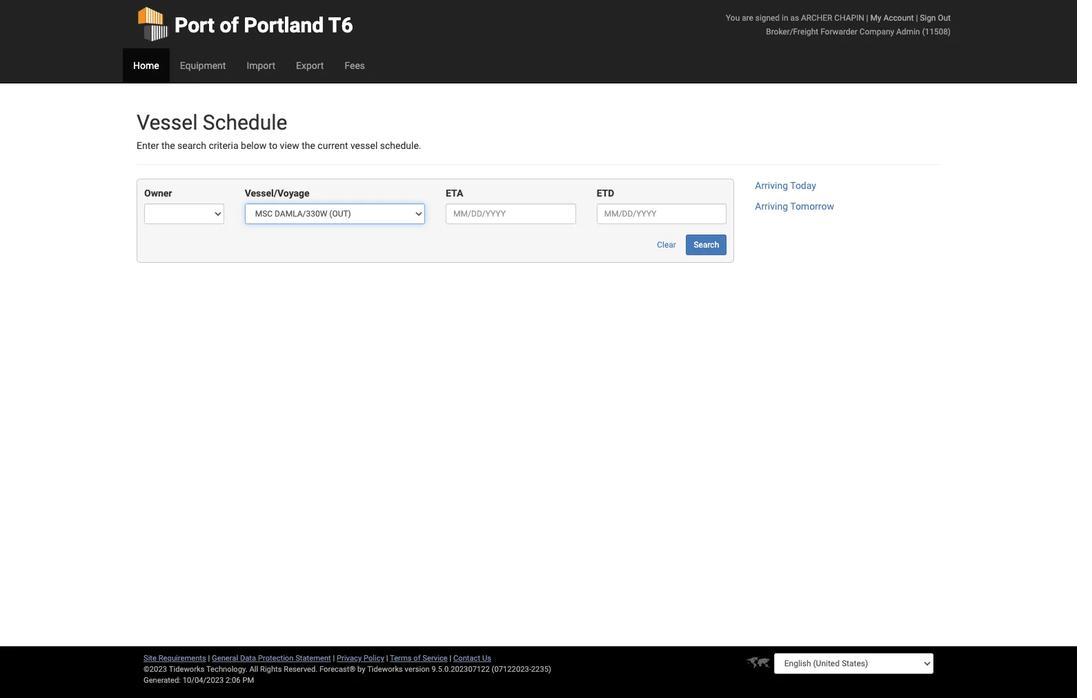 Task type: locate. For each thing, give the bounding box(es) containing it.
vessel
[[350, 140, 378, 151]]

you are signed in as archer chapin | my account | sign out broker/freight forwarder company admin (11508)
[[726, 13, 951, 37]]

0 horizontal spatial the
[[161, 140, 175, 151]]

policy
[[364, 654, 384, 663]]

my account link
[[870, 13, 914, 23]]

fees
[[345, 60, 365, 71]]

1 horizontal spatial of
[[413, 654, 421, 663]]

out
[[938, 13, 951, 23]]

port
[[175, 13, 215, 37]]

tomorrow
[[790, 201, 834, 212]]

0 vertical spatial of
[[220, 13, 239, 37]]

the right view
[[302, 140, 315, 151]]

data
[[240, 654, 256, 663]]

today
[[790, 180, 816, 191]]

of
[[220, 13, 239, 37], [413, 654, 421, 663]]

1 vertical spatial of
[[413, 654, 421, 663]]

of inside "link"
[[220, 13, 239, 37]]

sign
[[920, 13, 936, 23]]

home
[[133, 60, 159, 71]]

(07122023-
[[492, 665, 531, 674]]

arriving today link
[[755, 180, 816, 191]]

1 arriving from the top
[[755, 180, 788, 191]]

|
[[866, 13, 868, 23], [916, 13, 918, 23], [208, 654, 210, 663], [333, 654, 335, 663], [386, 654, 388, 663], [450, 654, 451, 663]]

arriving up arriving tomorrow
[[755, 180, 788, 191]]

arriving down arriving today link
[[755, 201, 788, 212]]

statement
[[295, 654, 331, 663]]

2 arriving from the top
[[755, 201, 788, 212]]

0 vertical spatial arriving
[[755, 180, 788, 191]]

site requirements link
[[144, 654, 206, 663]]

1 horizontal spatial the
[[302, 140, 315, 151]]

1 vertical spatial arriving
[[755, 201, 788, 212]]

vessel schedule enter the search criteria below to view the current vessel schedule.
[[137, 110, 421, 151]]

clear button
[[649, 235, 684, 256]]

general data protection statement link
[[212, 654, 331, 663]]

eta
[[446, 188, 463, 199]]

arriving today
[[755, 180, 816, 191]]

reserved.
[[284, 665, 318, 674]]

site
[[144, 654, 157, 663]]

export button
[[286, 48, 334, 83]]

| up forecast® at bottom
[[333, 654, 335, 663]]

(11508)
[[922, 27, 951, 37]]

view
[[280, 140, 299, 151]]

you
[[726, 13, 740, 23]]

0 horizontal spatial of
[[220, 13, 239, 37]]

forecast®
[[319, 665, 356, 674]]

| up 9.5.0.202307122
[[450, 654, 451, 663]]

pm
[[242, 676, 254, 685]]

the right enter
[[161, 140, 175, 151]]

| up tideworks at the bottom left of the page
[[386, 654, 388, 663]]

of up the version
[[413, 654, 421, 663]]

equipment button
[[169, 48, 236, 83]]

search
[[694, 240, 719, 250]]

©2023 tideworks
[[144, 665, 205, 674]]

chapin
[[834, 13, 864, 23]]

portland
[[244, 13, 324, 37]]

version
[[405, 665, 430, 674]]

ETD text field
[[597, 204, 727, 225]]

the
[[161, 140, 175, 151], [302, 140, 315, 151]]

privacy
[[337, 654, 362, 663]]

arriving
[[755, 180, 788, 191], [755, 201, 788, 212]]

enter
[[137, 140, 159, 151]]

are
[[742, 13, 753, 23]]

to
[[269, 140, 277, 151]]

us
[[482, 654, 491, 663]]

general
[[212, 654, 238, 663]]

in
[[782, 13, 788, 23]]

schedule
[[203, 110, 287, 135]]

all
[[249, 665, 258, 674]]

vessel/voyage
[[245, 188, 310, 199]]

2235)
[[531, 665, 551, 674]]

9.5.0.202307122
[[432, 665, 490, 674]]

t6
[[328, 13, 353, 37]]

terms of service link
[[390, 654, 448, 663]]

of right port
[[220, 13, 239, 37]]



Task type: vqa. For each thing, say whether or not it's contained in the screenshot.
the leftmost of
yes



Task type: describe. For each thing, give the bounding box(es) containing it.
clear
[[657, 240, 676, 250]]

| left the general
[[208, 654, 210, 663]]

signed
[[755, 13, 780, 23]]

privacy policy link
[[337, 654, 384, 663]]

my
[[870, 13, 881, 23]]

arriving for arriving today
[[755, 180, 788, 191]]

vessel
[[137, 110, 198, 135]]

admin
[[896, 27, 920, 37]]

contact
[[453, 654, 480, 663]]

ETA text field
[[446, 204, 576, 225]]

sign out link
[[920, 13, 951, 23]]

export
[[296, 60, 324, 71]]

10/04/2023
[[183, 676, 224, 685]]

equipment
[[180, 60, 226, 71]]

2:06
[[226, 676, 241, 685]]

of inside site requirements | general data protection statement | privacy policy | terms of service | contact us ©2023 tideworks technology. all rights reserved. forecast® by tideworks version 9.5.0.202307122 (07122023-2235) generated: 10/04/2023 2:06 pm
[[413, 654, 421, 663]]

site requirements | general data protection statement | privacy policy | terms of service | contact us ©2023 tideworks technology. all rights reserved. forecast® by tideworks version 9.5.0.202307122 (07122023-2235) generated: 10/04/2023 2:06 pm
[[144, 654, 551, 685]]

search button
[[686, 235, 727, 256]]

broker/freight
[[766, 27, 818, 37]]

service
[[422, 654, 448, 663]]

terms
[[390, 654, 412, 663]]

| left "my" at the right of the page
[[866, 13, 868, 23]]

tideworks
[[367, 665, 403, 674]]

as
[[790, 13, 799, 23]]

below
[[241, 140, 266, 151]]

schedule.
[[380, 140, 421, 151]]

by
[[357, 665, 365, 674]]

port of portland t6
[[175, 13, 353, 37]]

rights
[[260, 665, 282, 674]]

criteria
[[209, 140, 238, 151]]

arriving tomorrow
[[755, 201, 834, 212]]

technology.
[[206, 665, 247, 674]]

2 the from the left
[[302, 140, 315, 151]]

fees button
[[334, 48, 375, 83]]

forwarder
[[820, 27, 858, 37]]

import
[[247, 60, 275, 71]]

current
[[318, 140, 348, 151]]

1 the from the left
[[161, 140, 175, 151]]

generated:
[[144, 676, 181, 685]]

archer
[[801, 13, 832, 23]]

requirements
[[158, 654, 206, 663]]

arriving tomorrow link
[[755, 201, 834, 212]]

contact us link
[[453, 654, 491, 663]]

port of portland t6 link
[[137, 0, 353, 48]]

import button
[[236, 48, 286, 83]]

account
[[883, 13, 914, 23]]

company
[[860, 27, 894, 37]]

| left sign
[[916, 13, 918, 23]]

arriving for arriving tomorrow
[[755, 201, 788, 212]]

search
[[177, 140, 206, 151]]

owner
[[144, 188, 172, 199]]

home button
[[123, 48, 169, 83]]

etd
[[597, 188, 614, 199]]

protection
[[258, 654, 294, 663]]



